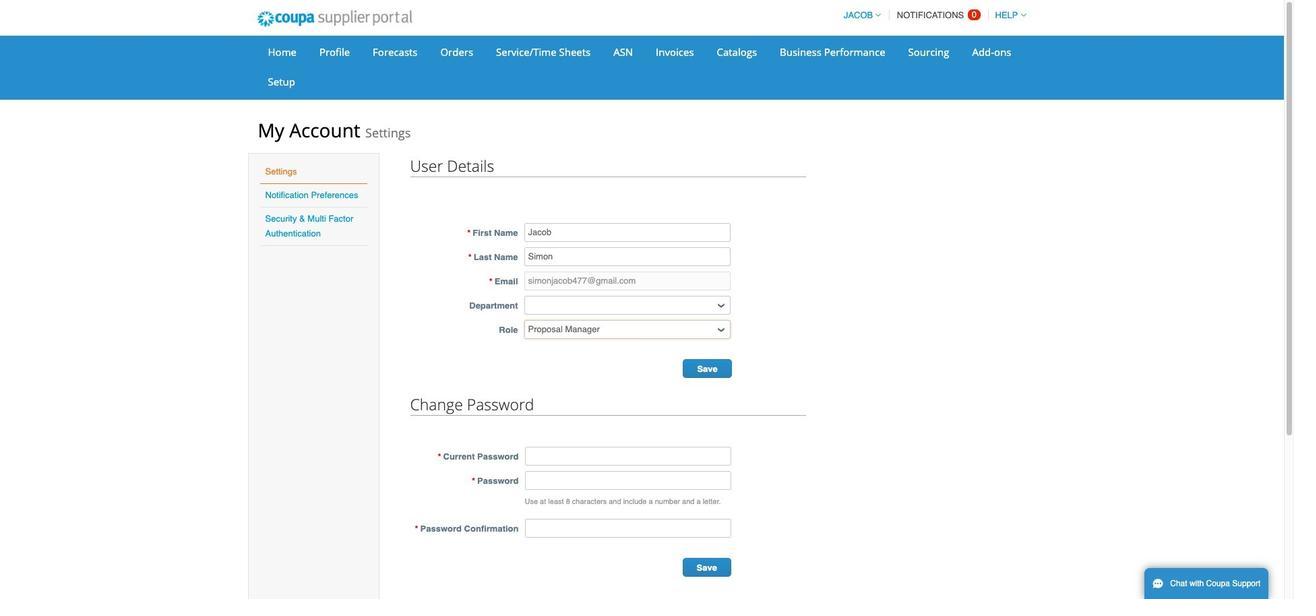 Task type: vqa. For each thing, say whether or not it's contained in the screenshot.
Create a Discoverable Profile in the bottom of the page
no



Task type: locate. For each thing, give the bounding box(es) containing it.
None text field
[[524, 247, 731, 266]]

coupa supplier portal image
[[248, 2, 422, 36]]

navigation
[[838, 2, 1027, 28]]

None text field
[[524, 223, 731, 242], [524, 272, 731, 290], [524, 223, 731, 242], [524, 272, 731, 290]]

None password field
[[525, 447, 731, 466], [525, 472, 731, 490], [525, 519, 731, 538], [525, 447, 731, 466], [525, 472, 731, 490], [525, 519, 731, 538]]



